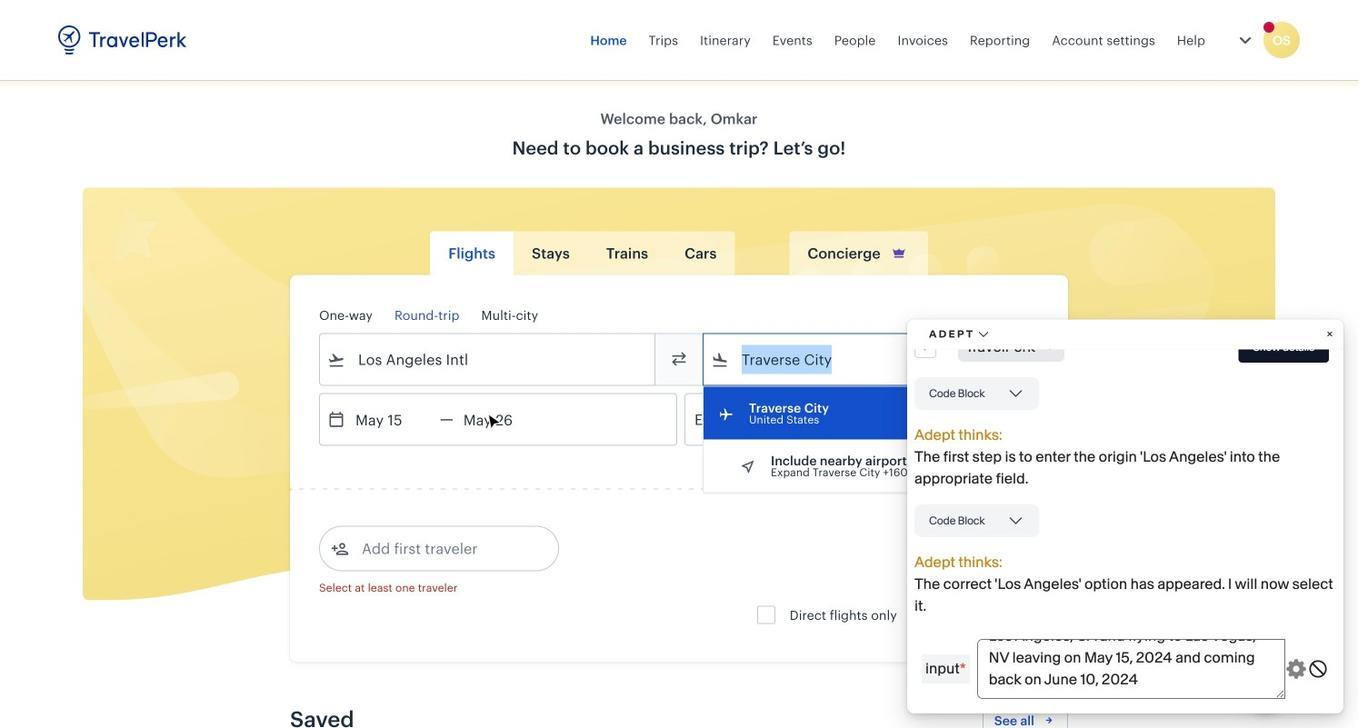Task type: locate. For each thing, give the bounding box(es) containing it.
To search field
[[730, 345, 1015, 374]]

Add first traveler search field
[[349, 534, 538, 564]]



Task type: describe. For each thing, give the bounding box(es) containing it.
Return text field
[[454, 394, 548, 445]]

From search field
[[346, 345, 631, 374]]

Depart text field
[[346, 394, 440, 445]]



